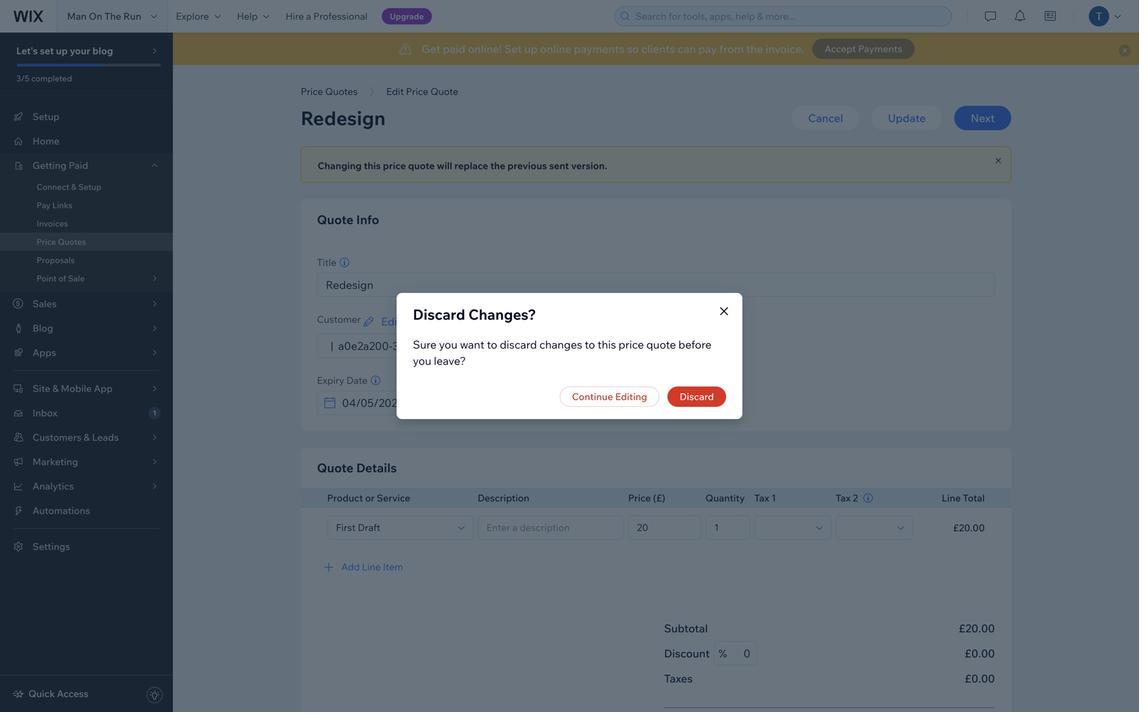 Task type: locate. For each thing, give the bounding box(es) containing it.
1 horizontal spatial you
[[439, 338, 458, 351]]

0 vertical spatial setup
[[33, 111, 60, 122]]

line right add
[[362, 561, 381, 573]]

previous
[[508, 160, 548, 172]]

editing
[[616, 391, 648, 403]]

completed
[[31, 73, 72, 83]]

before
[[679, 338, 712, 351]]

0 horizontal spatial this
[[364, 160, 381, 172]]

price left (£)
[[629, 492, 651, 504]]

0 vertical spatial price quotes
[[301, 85, 358, 97]]

connect
[[37, 182, 69, 192]]

customer left "edit"
[[317, 313, 361, 325]]

sidebar element
[[0, 33, 173, 712]]

1 tax from the left
[[836, 492, 851, 504]]

this right changing
[[364, 160, 381, 172]]

0 horizontal spatial line
[[362, 561, 381, 573]]

None number field
[[728, 642, 753, 665]]

quotes inside sidebar 'element'
[[58, 237, 86, 247]]

automations link
[[0, 499, 173, 523]]

customer
[[317, 313, 361, 325], [404, 315, 454, 328]]

quotes
[[325, 85, 358, 97], [58, 237, 86, 247]]

date
[[347, 375, 368, 386]]

0 vertical spatial £0.00
[[965, 647, 996, 661]]

accept payments button
[[813, 39, 915, 59]]

or
[[365, 492, 375, 504]]

price up editing
[[619, 338, 644, 351]]

0 horizontal spatial you
[[413, 354, 432, 368]]

0 horizontal spatial up
[[56, 45, 68, 57]]

online
[[540, 42, 572, 56]]

1 horizontal spatial price quotes
[[301, 85, 358, 97]]

total
[[964, 492, 986, 504]]

1 horizontal spatial line
[[942, 492, 962, 504]]

help
[[237, 10, 258, 22]]

1 vertical spatial this
[[598, 338, 617, 351]]

2 tax from the left
[[755, 492, 770, 504]]

discard inside button
[[680, 391, 714, 403]]

1 horizontal spatial discard
[[680, 391, 714, 403]]

setup
[[33, 111, 60, 122], [78, 182, 102, 192]]

0 vertical spatial quote
[[317, 212, 354, 227]]

quote up product
[[317, 460, 354, 476]]

discard button
[[668, 387, 727, 407]]

1 vertical spatial discard
[[680, 391, 714, 403]]

1 horizontal spatial the
[[747, 42, 764, 56]]

next button
[[955, 106, 1012, 130]]

Search for tools, apps, help & more... field
[[632, 7, 948, 26]]

up right 'set'
[[56, 45, 68, 57]]

man
[[67, 10, 87, 22]]

0 horizontal spatial setup
[[33, 111, 60, 122]]

0 horizontal spatial to
[[487, 338, 498, 351]]

Enter item here field
[[332, 516, 454, 539]]

discard for discard changes?
[[413, 306, 466, 324]]

update button
[[872, 106, 943, 130]]

expiry
[[317, 375, 345, 386]]

price down invoices at top left
[[37, 237, 56, 247]]

1
[[153, 409, 156, 417], [772, 492, 777, 504]]

0 horizontal spatial price quotes
[[37, 237, 86, 247]]

%
[[719, 647, 728, 661]]

discard up sure
[[413, 306, 466, 324]]

1 horizontal spatial tax
[[836, 492, 851, 504]]

quote for quote details
[[317, 460, 354, 476]]

up inside alert
[[525, 42, 538, 56]]

taxes
[[665, 672, 693, 686]]

1 vertical spatial price
[[37, 237, 56, 247]]

customer inside button
[[404, 315, 454, 328]]

1 vertical spatial the
[[491, 160, 506, 172]]

up
[[525, 42, 538, 56], [56, 45, 68, 57]]

1 vertical spatial setup
[[78, 182, 102, 192]]

quote details
[[317, 460, 397, 476]]

blog
[[93, 45, 113, 57]]

the inside alert
[[747, 42, 764, 56]]

1 £0.00 from the top
[[965, 647, 996, 661]]

1 horizontal spatial quote
[[647, 338, 677, 351]]

1 quote from the top
[[317, 212, 354, 227]]

discard
[[413, 306, 466, 324], [680, 391, 714, 403]]

price quotes button
[[294, 81, 365, 102]]

line left "total"
[[942, 492, 962, 504]]

1 vertical spatial price quotes
[[37, 237, 86, 247]]

None text field
[[633, 516, 697, 539], [711, 516, 746, 539], [633, 516, 697, 539], [711, 516, 746, 539]]

0 horizontal spatial tax
[[755, 492, 770, 504]]

price quotes up proposals
[[37, 237, 86, 247]]

the
[[747, 42, 764, 56], [491, 160, 506, 172]]

1 horizontal spatial 1
[[772, 492, 777, 504]]

on
[[89, 10, 102, 22]]

Title field
[[322, 273, 991, 297]]

tax left 2
[[836, 492, 851, 504]]

quotes down the invoices link
[[58, 237, 86, 247]]

setup up home
[[33, 111, 60, 122]]

1 vertical spatial price
[[619, 338, 644, 351]]

getting paid button
[[0, 153, 173, 178]]

price up redesign
[[301, 85, 323, 97]]

quote left before
[[647, 338, 677, 351]]

this inside sure you want to discard changes to this price quote before you leave?
[[598, 338, 617, 351]]

2 vertical spatial price
[[629, 492, 651, 504]]

expiry date
[[317, 375, 368, 386]]

1 horizontal spatial up
[[525, 42, 538, 56]]

0 vertical spatial the
[[747, 42, 764, 56]]

from
[[720, 42, 744, 56]]

2 quote from the top
[[317, 460, 354, 476]]

add
[[342, 561, 360, 573]]

0 horizontal spatial discard
[[413, 306, 466, 324]]

to right "want"
[[487, 338, 498, 351]]

(£)
[[654, 492, 666, 504]]

redesign
[[301, 106, 386, 130]]

setup right &
[[78, 182, 102, 192]]

3/5 completed
[[16, 73, 72, 83]]

1 vertical spatial quote
[[317, 460, 354, 476]]

you up leave?
[[439, 338, 458, 351]]

pay
[[699, 42, 718, 56]]

want
[[460, 338, 485, 351]]

1 vertical spatial £0.00
[[965, 672, 996, 686]]

customer up sure
[[404, 315, 454, 328]]

price quotes
[[301, 85, 358, 97], [37, 237, 86, 247]]

add line item
[[342, 561, 403, 573]]

upgrade
[[390, 11, 424, 21]]

the right "replace" in the top left of the page
[[491, 160, 506, 172]]

discard down before
[[680, 391, 714, 403]]

to
[[487, 338, 498, 351], [585, 338, 596, 351]]

tax right quantity
[[755, 492, 770, 504]]

accept
[[825, 43, 857, 55]]

changing this price quote will replace the previous sent version.
[[318, 160, 608, 172]]

0 vertical spatial 1
[[153, 409, 156, 417]]

up right set
[[525, 42, 538, 56]]

price quotes inside button
[[301, 85, 358, 97]]

£0.00
[[965, 647, 996, 661], [965, 672, 996, 686]]

get paid online! set up online payments so clients can pay from the invoice. alert
[[173, 33, 1140, 65]]

quote
[[317, 212, 354, 227], [317, 460, 354, 476]]

1 vertical spatial quotes
[[58, 237, 86, 247]]

Payment Terms field
[[496, 392, 629, 415]]

price quotes inside sidebar 'element'
[[37, 237, 86, 247]]

price inside sidebar 'element'
[[37, 237, 56, 247]]

tax
[[836, 492, 851, 504], [755, 492, 770, 504]]

0 horizontal spatial price
[[37, 237, 56, 247]]

you down sure
[[413, 354, 432, 368]]

1 vertical spatial line
[[362, 561, 381, 573]]

0 horizontal spatial price
[[383, 160, 406, 172]]

price left 'will'
[[383, 160, 406, 172]]

set
[[505, 42, 522, 56]]

0 vertical spatial discard
[[413, 306, 466, 324]]

you
[[439, 338, 458, 351], [413, 354, 432, 368]]

0 vertical spatial line
[[942, 492, 962, 504]]

connect & setup link
[[0, 178, 173, 196]]

None field
[[760, 516, 813, 539], [841, 516, 894, 539], [760, 516, 813, 539], [841, 516, 894, 539]]

Choose a contact field
[[322, 335, 629, 358]]

price quotes up redesign
[[301, 85, 358, 97]]

1 horizontal spatial to
[[585, 338, 596, 351]]

quote left 'will'
[[408, 160, 435, 172]]

1 horizontal spatial customer
[[404, 315, 454, 328]]

payments
[[574, 42, 625, 56]]

changes
[[540, 338, 583, 351]]

clients
[[642, 42, 676, 56]]

to right changes
[[585, 338, 596, 351]]

discard changes?
[[413, 306, 537, 324]]

0 horizontal spatial 1
[[153, 409, 156, 417]]

1 horizontal spatial quotes
[[325, 85, 358, 97]]

1 horizontal spatial price
[[301, 85, 323, 97]]

quotes up redesign
[[325, 85, 358, 97]]

proposals
[[37, 255, 75, 265]]

add line item button
[[301, 551, 1012, 584]]

quotes inside button
[[325, 85, 358, 97]]

2 to from the left
[[585, 338, 596, 351]]

1 horizontal spatial price
[[619, 338, 644, 351]]

1 vertical spatial £20.00
[[959, 622, 996, 635]]

settings link
[[0, 535, 173, 559]]

1 vertical spatial quote
[[647, 338, 677, 351]]

0 vertical spatial quote
[[408, 160, 435, 172]]

sure you want to discard changes to this price quote before you leave?
[[413, 338, 712, 368]]

0 vertical spatial price
[[301, 85, 323, 97]]

hire a professional link
[[278, 0, 376, 33]]

this right changes
[[598, 338, 617, 351]]

0 horizontal spatial quotes
[[58, 237, 86, 247]]

quantity
[[706, 492, 745, 504]]

quote left info
[[317, 212, 354, 227]]

tax for tax 2
[[836, 492, 851, 504]]

price inside button
[[301, 85, 323, 97]]

the right from
[[747, 42, 764, 56]]

home link
[[0, 129, 173, 153]]

0 vertical spatial quotes
[[325, 85, 358, 97]]

1 horizontal spatial this
[[598, 338, 617, 351]]

£20.00
[[954, 522, 986, 534], [959, 622, 996, 635]]



Task type: vqa. For each thing, say whether or not it's contained in the screenshot.
up in the Sidebar element
yes



Task type: describe. For each thing, give the bounding box(es) containing it.
invoices
[[37, 218, 68, 229]]

tax 2
[[836, 492, 859, 504]]

1 horizontal spatial setup
[[78, 182, 102, 192]]

automations
[[33, 505, 90, 517]]

continue
[[572, 391, 614, 403]]

cancel button
[[793, 106, 860, 130]]

update
[[889, 111, 927, 125]]

info
[[357, 212, 380, 227]]

professional
[[314, 10, 368, 22]]

2 horizontal spatial price
[[629, 492, 651, 504]]

price quotes for price quotes link
[[37, 237, 86, 247]]

explore
[[176, 10, 209, 22]]

sent
[[550, 160, 569, 172]]

item
[[383, 561, 403, 573]]

version.
[[572, 160, 608, 172]]

subtotal
[[665, 622, 708, 635]]

quotes for price quotes link
[[58, 237, 86, 247]]

price for price quotes button
[[301, 85, 323, 97]]

edit customer
[[381, 315, 454, 328]]

pay links
[[37, 200, 72, 210]]

next
[[972, 111, 996, 125]]

0 horizontal spatial the
[[491, 160, 506, 172]]

0 horizontal spatial quote
[[408, 160, 435, 172]]

quick access
[[28, 688, 89, 700]]

Enter a description field
[[483, 516, 620, 539]]

pay links link
[[0, 196, 173, 214]]

up inside sidebar 'element'
[[56, 45, 68, 57]]

quotes for price quotes button
[[325, 85, 358, 97]]

home
[[33, 135, 60, 147]]

price quotes link
[[0, 233, 173, 251]]

paid
[[69, 159, 88, 171]]

0 vertical spatial this
[[364, 160, 381, 172]]

get paid online! set up online payments so clients can pay from the invoice.
[[422, 42, 805, 56]]

connect & setup
[[37, 182, 102, 192]]

tax 1
[[755, 492, 777, 504]]

1 vertical spatial you
[[413, 354, 432, 368]]

settings
[[33, 541, 70, 553]]

quote inside sure you want to discard changes to this price quote before you leave?
[[647, 338, 677, 351]]

quote info
[[317, 212, 380, 227]]

1 inside sidebar 'element'
[[153, 409, 156, 417]]

run
[[123, 10, 141, 22]]

price inside sure you want to discard changes to this price quote before you leave?
[[619, 338, 644, 351]]

description
[[478, 492, 530, 504]]

pay
[[37, 200, 51, 210]]

online!
[[468, 42, 502, 56]]

continue editing button
[[560, 387, 660, 407]]

changing
[[318, 160, 362, 172]]

edit
[[381, 315, 402, 328]]

0 vertical spatial £20.00
[[954, 522, 986, 534]]

quick
[[28, 688, 55, 700]]

product or service
[[327, 492, 411, 504]]

will
[[437, 160, 453, 172]]

inbox
[[33, 407, 57, 419]]

the
[[104, 10, 121, 22]]

upgrade button
[[382, 8, 432, 24]]

0 vertical spatial you
[[439, 338, 458, 351]]

hire
[[286, 10, 304, 22]]

&
[[71, 182, 77, 192]]

quote for quote info
[[317, 212, 354, 227]]

discard
[[500, 338, 537, 351]]

discard for discard
[[680, 391, 714, 403]]

2
[[853, 492, 859, 504]]

set
[[40, 45, 54, 57]]

a
[[306, 10, 311, 22]]

help button
[[229, 0, 278, 33]]

discount
[[665, 647, 710, 661]]

setup link
[[0, 104, 173, 129]]

invoices link
[[0, 214, 173, 233]]

2 £0.00 from the top
[[965, 672, 996, 686]]

product
[[327, 492, 363, 504]]

proposals link
[[0, 251, 173, 269]]

cancel
[[809, 111, 844, 125]]

price quotes for price quotes button
[[301, 85, 358, 97]]

1 to from the left
[[487, 338, 498, 351]]

sure
[[413, 338, 437, 351]]

title
[[317, 256, 337, 268]]

quick access button
[[12, 688, 89, 700]]

price for price quotes link
[[37, 237, 56, 247]]

get
[[422, 42, 441, 56]]

price (£)
[[629, 492, 666, 504]]

getting
[[33, 159, 67, 171]]

0 horizontal spatial customer
[[317, 313, 361, 325]]

access
[[57, 688, 89, 700]]

Expiry Date field
[[338, 392, 470, 415]]

1 vertical spatial 1
[[772, 492, 777, 504]]

0 vertical spatial price
[[383, 160, 406, 172]]

man on the run
[[67, 10, 141, 22]]

paid
[[443, 42, 466, 56]]

service
[[377, 492, 411, 504]]

replace
[[455, 160, 489, 172]]

hire a professional
[[286, 10, 368, 22]]

links
[[52, 200, 72, 210]]

continue editing
[[572, 391, 648, 403]]

invoice.
[[766, 42, 805, 56]]

let's
[[16, 45, 38, 57]]

tax for tax 1
[[755, 492, 770, 504]]

line inside the add line item button
[[362, 561, 381, 573]]

line total
[[942, 492, 986, 504]]



